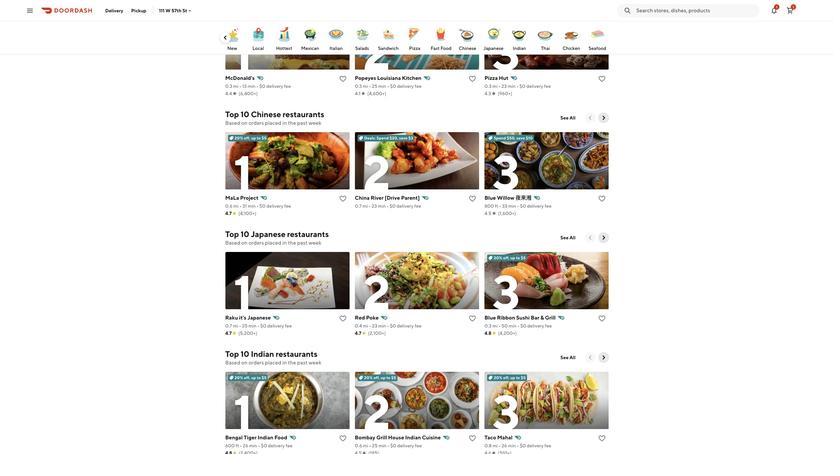 Task type: vqa. For each thing, say whether or not it's contained in the screenshot.
right Pizza
yes



Task type: locate. For each thing, give the bounding box(es) containing it.
$​0 for raku  it's japanese
[[260, 323, 266, 329]]

2 vertical spatial see all button
[[557, 352, 580, 363]]

20% for bombay
[[364, 375, 373, 380]]

mi left 50
[[493, 323, 498, 329]]

mi down popeyes
[[363, 84, 368, 89]]

fee for raku  it's japanese
[[285, 323, 292, 329]]

26 down tiger
[[243, 443, 248, 449]]

past inside top 10 indian restaurants based on orders placed in the past week
[[297, 360, 308, 366]]

chinese
[[459, 46, 476, 51], [251, 110, 281, 119]]

1 vertical spatial the
[[288, 240, 296, 246]]

blue up the 4.8
[[485, 315, 496, 321]]

$3
[[279, 16, 284, 21]]

min
[[248, 84, 256, 89], [379, 84, 386, 89], [508, 84, 516, 89], [248, 204, 256, 209], [378, 204, 386, 209], [509, 204, 516, 209], [249, 323, 257, 329], [378, 323, 386, 329], [509, 323, 517, 329], [249, 443, 257, 449], [379, 443, 387, 449], [508, 443, 516, 449]]

0 vertical spatial see all button
[[557, 113, 580, 123]]

2 vertical spatial on
[[241, 360, 248, 366]]

0 vertical spatial week
[[309, 120, 322, 126]]

3 orders from the top
[[249, 360, 264, 366]]

on down (4,100+)
[[241, 240, 248, 246]]

min down bombay grill house indian cuisine
[[379, 443, 387, 449]]

3 on from the top
[[241, 360, 248, 366]]

4 3 from the top
[[493, 384, 519, 440]]

top down (4,100+)
[[225, 230, 239, 239]]

up for grill
[[381, 375, 386, 380]]

blue ribbon sushi bar & grill
[[485, 315, 556, 321]]

1 vertical spatial top
[[225, 230, 239, 239]]

min up (5,200+)
[[249, 323, 257, 329]]

0 vertical spatial 25
[[372, 84, 378, 89]]

min for popeyes louisiana kitchen
[[379, 84, 386, 89]]

0 vertical spatial previous button of carousel image
[[222, 34, 229, 41]]

1 vertical spatial on
[[241, 240, 248, 246]]

deals: spend $25, save $5
[[364, 16, 413, 21]]

0 vertical spatial next button of carousel image
[[600, 115, 607, 121]]

0.3 for popeyes louisiana kitchen
[[355, 84, 362, 89]]

2 in from the top
[[283, 240, 287, 246]]

deals: for 2
[[364, 16, 376, 21]]

min up (2,100+)
[[378, 323, 386, 329]]

2 blue from the top
[[485, 315, 496, 321]]

food up "600 ft • 26 min • $​0 delivery fee"
[[275, 435, 287, 441]]

japanese inside top 10 japanese restaurants based on orders placed in the past week
[[251, 230, 286, 239]]

1 vertical spatial grill
[[377, 435, 387, 441]]

2 vertical spatial 23
[[372, 323, 378, 329]]

1 see all from the top
[[561, 115, 576, 121]]

1 see all button from the top
[[557, 113, 580, 123]]

past inside "top 10 chinese restaurants based on orders placed in the past week"
[[297, 120, 308, 126]]

based inside top 10 japanese restaurants based on orders placed in the past week
[[225, 240, 240, 246]]

mi
[[233, 84, 239, 89], [363, 84, 368, 89], [493, 84, 498, 89], [234, 204, 239, 209], [363, 204, 368, 209], [233, 323, 238, 329], [363, 323, 368, 329], [493, 323, 498, 329], [363, 443, 368, 449], [493, 443, 498, 449]]

past inside top 10 japanese restaurants based on orders placed in the past week
[[297, 240, 308, 246]]

3 week from the top
[[309, 360, 322, 366]]

0.6
[[225, 204, 233, 209], [355, 443, 362, 449]]

25 up (5,200+)
[[242, 323, 248, 329]]

2 see all button from the top
[[557, 233, 580, 243]]

2 all from the top
[[570, 235, 576, 241]]

0 horizontal spatial ft
[[236, 443, 239, 449]]

0 horizontal spatial 0.7
[[225, 323, 232, 329]]

orders inside top 10 japanese restaurants based on orders placed in the past week
[[249, 240, 264, 246]]

1 vertical spatial see all button
[[557, 233, 580, 243]]

orders down (4,100+)
[[249, 240, 264, 246]]

1 vertical spatial all
[[570, 235, 576, 241]]

4.7 down raku
[[225, 331, 232, 336]]

23 down "river"
[[372, 204, 377, 209]]

parent]
[[401, 195, 420, 201]]

delivery for raku  it's japanese
[[267, 323, 284, 329]]

3 3 from the top
[[493, 264, 519, 320]]

26
[[243, 443, 248, 449], [502, 443, 507, 449]]

orders for indian
[[249, 360, 264, 366]]

based inside top 10 indian restaurants based on orders placed in the past week
[[225, 360, 240, 366]]

10 inside top 10 japanese restaurants based on orders placed in the past week
[[241, 230, 249, 239]]

mi right 0.8
[[493, 443, 498, 449]]

0 horizontal spatial food
[[275, 435, 287, 441]]

top down (5,200+)
[[225, 349, 239, 359]]

ft right the 800
[[495, 204, 498, 209]]

2 vertical spatial previous button of carousel image
[[587, 235, 594, 241]]

0 horizontal spatial 0.6
[[225, 204, 233, 209]]

2 see from the top
[[561, 235, 569, 241]]

10 inside "top 10 chinese restaurants based on orders placed in the past week"
[[241, 110, 249, 119]]

1 horizontal spatial ft
[[495, 204, 498, 209]]

pizza for pizza hut
[[485, 75, 498, 81]]

off, for ribbon
[[503, 256, 510, 261]]

chinese down (6,400+)
[[251, 110, 281, 119]]

1 horizontal spatial 26
[[502, 443, 507, 449]]

previous button of carousel image
[[222, 34, 229, 41], [587, 115, 594, 121], [587, 235, 594, 241]]

2 vertical spatial in
[[283, 360, 287, 366]]

click to add this store to your saved list image for china river [drive parent]
[[469, 195, 477, 203]]

1 vertical spatial 10
[[241, 230, 249, 239]]

23 up (2,100+)
[[372, 323, 378, 329]]

orders for chinese
[[249, 120, 264, 126]]

mi right 0.4
[[363, 323, 368, 329]]

10 down (4,100+)
[[241, 230, 249, 239]]

4.7 down 0.4
[[355, 331, 362, 336]]

1 horizontal spatial 0.7
[[355, 204, 362, 209]]

to
[[257, 136, 261, 141], [516, 256, 520, 261], [257, 375, 261, 380], [387, 375, 391, 380], [516, 375, 520, 380]]

all for top 10 japanese restaurants
[[570, 235, 576, 241]]

3 top from the top
[[225, 349, 239, 359]]

1 vertical spatial see all
[[561, 235, 576, 241]]

1 vertical spatial 25
[[242, 323, 248, 329]]

0 horizontal spatial grill
[[377, 435, 387, 441]]

up for project
[[251, 136, 256, 141]]

25 down bombay
[[372, 443, 378, 449]]

1 vertical spatial chinese
[[251, 110, 281, 119]]

next button of carousel image
[[600, 115, 607, 121], [600, 235, 607, 241], [600, 354, 607, 361]]

japanese up 0.7 mi • 25 min • $​0 delivery fee
[[248, 315, 271, 321]]

0 vertical spatial based
[[225, 120, 240, 126]]

1 horizontal spatial $25,
[[507, 16, 515, 21]]

japanese down (4,100+)
[[251, 230, 286, 239]]

min down tiger
[[249, 443, 257, 449]]

it's
[[239, 315, 246, 321]]

1 horizontal spatial deals:
[[364, 16, 376, 21]]

0 horizontal spatial pizza
[[409, 46, 421, 51]]

china
[[355, 195, 370, 201]]

0 vertical spatial in
[[283, 120, 287, 126]]

placed
[[265, 120, 282, 126], [265, 240, 282, 246], [265, 360, 282, 366]]

ft for 3
[[495, 204, 498, 209]]

0 vertical spatial ft
[[495, 204, 498, 209]]

house
[[388, 435, 404, 441]]

3 based from the top
[[225, 360, 240, 366]]

fee for mala project
[[284, 204, 291, 209]]

grill right &
[[545, 315, 556, 321]]

1 vertical spatial blue
[[485, 315, 496, 321]]

ft
[[495, 204, 498, 209], [236, 443, 239, 449]]

1 vertical spatial week
[[309, 240, 322, 246]]

orders inside "top 10 chinese restaurants based on orders placed in the past week"
[[249, 120, 264, 126]]

0 items, open order cart image
[[787, 6, 795, 14]]

(4,600+)
[[367, 91, 386, 96]]

orders down (6,400+)
[[249, 120, 264, 126]]

2 vertical spatial the
[[288, 360, 296, 366]]

20% off, up to $5
[[235, 136, 267, 141], [494, 256, 526, 261], [235, 375, 267, 380], [364, 375, 396, 380], [494, 375, 526, 380]]

up for ribbon
[[511, 256, 515, 261]]

0 vertical spatial 0.7
[[355, 204, 362, 209]]

26 down mahal
[[502, 443, 507, 449]]

based for top 10 chinese restaurants
[[225, 120, 240, 126]]

25 for grill
[[372, 443, 378, 449]]

top for top 10 indian restaurants
[[225, 349, 239, 359]]

min down "river"
[[378, 204, 386, 209]]

2 past from the top
[[297, 240, 308, 246]]

the for japanese
[[288, 240, 296, 246]]

bar
[[531, 315, 540, 321]]

see all for top 10 japanese restaurants
[[561, 235, 576, 241]]

week for top 10 japanese restaurants
[[309, 240, 322, 246]]

min right "31"
[[248, 204, 256, 209]]

1 vertical spatial placed
[[265, 240, 282, 246]]

ft right 600 at bottom left
[[236, 443, 239, 449]]

open menu image
[[26, 6, 34, 14]]

mi left "31"
[[234, 204, 239, 209]]

1 vertical spatial next button of carousel image
[[600, 235, 607, 241]]

placed inside "top 10 chinese restaurants based on orders placed in the past week"
[[265, 120, 282, 126]]

indian
[[513, 46, 526, 51], [251, 349, 274, 359], [258, 435, 274, 441], [405, 435, 421, 441]]

food right the fast
[[441, 46, 452, 51]]

on for indian
[[241, 360, 248, 366]]

1 vertical spatial based
[[225, 240, 240, 246]]

orders for japanese
[[249, 240, 264, 246]]

0 vertical spatial on
[[241, 120, 248, 126]]

1 top from the top
[[225, 110, 239, 119]]

1 vertical spatial pizza
[[485, 75, 498, 81]]

pizza
[[409, 46, 421, 51], [485, 75, 498, 81]]

delivery for mala project
[[267, 204, 283, 209]]

$​0
[[259, 84, 265, 89], [390, 84, 396, 89], [520, 84, 526, 89], [260, 204, 266, 209], [390, 204, 396, 209], [520, 204, 526, 209], [260, 323, 266, 329], [390, 323, 396, 329], [521, 323, 527, 329], [261, 443, 267, 449], [390, 443, 396, 449], [520, 443, 526, 449]]

0.6 for 1
[[225, 204, 233, 209]]

week inside top 10 indian restaurants based on orders placed in the past week
[[309, 360, 322, 366]]

see all for top 10 chinese restaurants
[[561, 115, 576, 121]]

2 week from the top
[[309, 240, 322, 246]]

indian down (5,200+)
[[251, 349, 274, 359]]

3 next button of carousel image from the top
[[600, 354, 607, 361]]

20% for taco
[[494, 375, 503, 380]]

2 vertical spatial week
[[309, 360, 322, 366]]

2 vertical spatial orders
[[249, 360, 264, 366]]

2 deals: from the left
[[364, 16, 376, 21]]

on
[[241, 120, 248, 126], [241, 240, 248, 246], [241, 360, 248, 366]]

$25,
[[390, 16, 398, 21], [507, 16, 515, 21]]

kitchen
[[402, 75, 422, 81]]

3 see all from the top
[[561, 355, 576, 360]]

0 vertical spatial see all
[[561, 115, 576, 121]]

2 vertical spatial see
[[561, 355, 569, 360]]

2 vertical spatial top
[[225, 349, 239, 359]]

0 vertical spatial 10
[[241, 110, 249, 119]]

$50,
[[507, 136, 516, 141]]

3 10 from the top
[[241, 349, 249, 359]]

fee for china river [drive parent]
[[415, 204, 421, 209]]

top inside "top 10 chinese restaurants based on orders placed in the past week"
[[225, 110, 239, 119]]

1 all from the top
[[570, 115, 576, 121]]

3 2 from the top
[[363, 384, 390, 440]]

min up "(4,600+)"
[[379, 84, 386, 89]]

on for chinese
[[241, 120, 248, 126]]

red
[[355, 315, 365, 321]]

1 horizontal spatial chinese
[[459, 46, 476, 51]]

3 placed from the top
[[265, 360, 282, 366]]

3 in from the top
[[283, 360, 287, 366]]

3 see from the top
[[561, 355, 569, 360]]

1 vertical spatial japanese
[[251, 230, 286, 239]]

3 for top 10 chinese restaurants
[[493, 144, 519, 201]]

delivery
[[105, 8, 123, 13]]

click to add this store to your saved list image for pizza hut
[[598, 75, 606, 83]]

min for china river [drive parent]
[[378, 204, 386, 209]]

min down mahal
[[508, 443, 516, 449]]

2 vertical spatial placed
[[265, 360, 282, 366]]

up
[[251, 136, 256, 141], [511, 256, 515, 261], [251, 375, 256, 380], [381, 375, 386, 380], [511, 375, 515, 380]]

orders inside top 10 indian restaurants based on orders placed in the past week
[[249, 360, 264, 366]]

1 horizontal spatial food
[[441, 46, 452, 51]]

$5
[[408, 16, 413, 21], [526, 16, 530, 21], [262, 136, 267, 141], [521, 256, 526, 261], [262, 375, 267, 380], [391, 375, 396, 380], [521, 375, 526, 380]]

fee for bengal tiger indian food
[[286, 443, 293, 449]]

2 vertical spatial 10
[[241, 349, 249, 359]]

夜来湘
[[516, 195, 532, 201]]

based down (4,100+)
[[225, 240, 240, 246]]

1 vertical spatial 2
[[363, 264, 390, 320]]

in for indian
[[283, 360, 287, 366]]

spend $25, save $5
[[494, 16, 530, 21]]

mi down bombay
[[363, 443, 368, 449]]

blue up the 800
[[485, 195, 496, 201]]

1 2 from the top
[[363, 24, 390, 81]]

fee
[[284, 84, 291, 89], [415, 84, 422, 89], [544, 84, 551, 89], [284, 204, 291, 209], [415, 204, 421, 209], [545, 204, 552, 209], [285, 323, 292, 329], [415, 323, 422, 329], [545, 323, 552, 329], [286, 443, 293, 449], [415, 443, 422, 449], [545, 443, 552, 449]]

4.7 down mala
[[225, 211, 232, 216]]

mi down pizza hut
[[493, 84, 498, 89]]

0.7 down china
[[355, 204, 362, 209]]

to for project
[[257, 136, 261, 141]]

pickup button
[[127, 5, 150, 16]]

1 vertical spatial see
[[561, 235, 569, 241]]

top down 4.4
[[225, 110, 239, 119]]

$10
[[526, 136, 533, 141]]

0 vertical spatial japanese
[[484, 46, 504, 51]]

on for japanese
[[241, 240, 248, 246]]

2 vertical spatial restaurants
[[276, 349, 318, 359]]

50
[[502, 323, 508, 329]]

$5 for bombay grill house indian cuisine
[[391, 375, 396, 380]]

2 vertical spatial see all
[[561, 355, 576, 360]]

0.3 up the 4.3 on the right of page
[[485, 84, 492, 89]]

600
[[225, 443, 235, 449]]

1 horizontal spatial 0.6
[[355, 443, 362, 449]]

placed for indian
[[265, 360, 282, 366]]

2 next button of carousel image from the top
[[600, 235, 607, 241]]

mi for bombay grill house indian cuisine
[[363, 443, 368, 449]]

600 ft • 26 min • $​0 delivery fee
[[225, 443, 293, 449]]

$5 for mala project
[[262, 136, 267, 141]]

japanese up pizza hut
[[484, 46, 504, 51]]

click to add this store to your saved list image for mala project
[[339, 195, 347, 203]]

click to add this store to your saved list image for mcdonald's
[[339, 75, 347, 83]]

2 vertical spatial 2
[[363, 384, 390, 440]]

mi for china river [drive parent]
[[363, 204, 368, 209]]

(4,200+)
[[498, 331, 517, 336]]

Store search: begin typing to search for stores available on DoorDash text field
[[637, 7, 756, 14]]

week inside top 10 japanese restaurants based on orders placed in the past week
[[309, 240, 322, 246]]

1 vertical spatial 0.7
[[225, 323, 232, 329]]

10 down (5,200+)
[[241, 349, 249, 359]]

$​0 for red poke
[[390, 323, 396, 329]]

on inside "top 10 chinese restaurants based on orders placed in the past week"
[[241, 120, 248, 126]]

10
[[241, 110, 249, 119], [241, 230, 249, 239], [241, 349, 249, 359]]

3 past from the top
[[297, 360, 308, 366]]

mi left 13
[[233, 84, 239, 89]]

past for top 10 japanese restaurants
[[297, 240, 308, 246]]

1 vertical spatial 0.6
[[355, 443, 362, 449]]

1 see from the top
[[561, 115, 569, 121]]

0 vertical spatial chinese
[[459, 46, 476, 51]]

hut
[[499, 75, 509, 81]]

31
[[243, 204, 247, 209]]

past
[[297, 120, 308, 126], [297, 240, 308, 246], [297, 360, 308, 366]]

placed inside top 10 indian restaurants based on orders placed in the past week
[[265, 360, 282, 366]]

$20,
[[260, 16, 269, 21]]

chinese right fast food
[[459, 46, 476, 51]]

0 horizontal spatial $25,
[[390, 16, 398, 21]]

1 on from the top
[[241, 120, 248, 126]]

1 in from the top
[[283, 120, 287, 126]]

2 for grill
[[363, 384, 390, 440]]

1 week from the top
[[309, 120, 322, 126]]

0.8 mi • 26 min • $​0 delivery fee
[[485, 443, 552, 449]]

1 vertical spatial orders
[[249, 240, 264, 246]]

0 vertical spatial past
[[297, 120, 308, 126]]

0 vertical spatial see
[[561, 115, 569, 121]]

week inside "top 10 chinese restaurants based on orders placed in the past week"
[[309, 120, 322, 126]]

1 based from the top
[[225, 120, 240, 126]]

•
[[239, 84, 241, 89], [257, 84, 259, 89], [369, 84, 371, 89], [387, 84, 389, 89], [499, 84, 501, 89], [517, 84, 519, 89], [240, 204, 242, 209], [257, 204, 259, 209], [369, 204, 371, 209], [387, 204, 389, 209], [499, 204, 501, 209], [517, 204, 519, 209], [239, 323, 241, 329], [257, 323, 259, 329], [369, 323, 371, 329], [387, 323, 389, 329], [499, 323, 501, 329], [518, 323, 520, 329], [240, 443, 242, 449], [258, 443, 260, 449], [369, 443, 371, 449], [388, 443, 390, 449], [499, 443, 501, 449], [517, 443, 519, 449]]

indian right house
[[405, 435, 421, 441]]

0 vertical spatial 2
[[363, 24, 390, 81]]

in inside top 10 indian restaurants based on orders placed in the past week
[[283, 360, 287, 366]]

1 3 from the top
[[493, 24, 519, 81]]

in inside "top 10 chinese restaurants based on orders placed in the past week"
[[283, 120, 287, 126]]

restaurants inside top 10 indian restaurants based on orders placed in the past week
[[276, 349, 318, 359]]

the inside top 10 japanese restaurants based on orders placed in the past week
[[288, 240, 296, 246]]

2 see all from the top
[[561, 235, 576, 241]]

800
[[485, 204, 494, 209]]

1 vertical spatial restaurants
[[287, 230, 329, 239]]

week
[[309, 120, 322, 126], [309, 240, 322, 246], [309, 360, 322, 366]]

3 all from the top
[[570, 355, 576, 360]]

mala
[[225, 195, 239, 201]]

min for bengal tiger indian food
[[249, 443, 257, 449]]

0 vertical spatial restaurants
[[283, 110, 324, 119]]

0 horizontal spatial 26
[[243, 443, 248, 449]]

1 vertical spatial in
[[283, 240, 287, 246]]

in
[[283, 120, 287, 126], [283, 240, 287, 246], [283, 360, 287, 366]]

0.6 for 2
[[355, 443, 362, 449]]

top inside top 10 indian restaurants based on orders placed in the past week
[[225, 349, 239, 359]]

1 the from the top
[[288, 120, 296, 126]]

mi down raku
[[233, 323, 238, 329]]

2 placed from the top
[[265, 240, 282, 246]]

2 top from the top
[[225, 230, 239, 239]]

2 vertical spatial all
[[570, 355, 576, 360]]

0 vertical spatial top
[[225, 110, 239, 119]]

1 vertical spatial food
[[275, 435, 287, 441]]

3 the from the top
[[288, 360, 296, 366]]

2 $25, from the left
[[507, 16, 515, 21]]

0 vertical spatial placed
[[265, 120, 282, 126]]

1 26 from the left
[[243, 443, 248, 449]]

25 for louisiana
[[372, 84, 378, 89]]

chinese inside "top 10 chinese restaurants based on orders placed in the past week"
[[251, 110, 281, 119]]

click to add this store to your saved list image for taco mahal
[[598, 435, 606, 443]]

fee for taco mahal
[[545, 443, 552, 449]]

0 vertical spatial 23
[[502, 84, 507, 89]]

click to add this store to your saved list image
[[339, 75, 347, 83], [469, 75, 477, 83], [339, 195, 347, 203], [339, 315, 347, 323], [469, 315, 477, 323], [598, 315, 606, 323], [598, 435, 606, 443]]

mi for red poke
[[363, 323, 368, 329]]

2 10 from the top
[[241, 230, 249, 239]]

23 up (960+)
[[502, 84, 507, 89]]

deals: up salads
[[364, 16, 376, 21]]

orders down (5,200+)
[[249, 360, 264, 366]]

3 see all button from the top
[[557, 352, 580, 363]]

pizza left hut on the right of page
[[485, 75, 498, 81]]

the inside "top 10 chinese restaurants based on orders placed in the past week"
[[288, 120, 296, 126]]

2 on from the top
[[241, 240, 248, 246]]

on inside top 10 indian restaurants based on orders placed in the past week
[[241, 360, 248, 366]]

0 vertical spatial all
[[570, 115, 576, 121]]

all
[[570, 115, 576, 121], [570, 235, 576, 241], [570, 355, 576, 360]]

0.6 down bombay
[[355, 443, 362, 449]]

based
[[225, 120, 240, 126], [225, 240, 240, 246], [225, 360, 240, 366]]

0.3 up the 4.8
[[485, 323, 492, 329]]

spend $50, save $10
[[494, 136, 533, 141]]

cuisine
[[422, 435, 441, 441]]

china river [drive parent]
[[355, 195, 420, 201]]

1 vertical spatial past
[[297, 240, 308, 246]]

1 deals: from the left
[[235, 16, 246, 21]]

1 blue from the top
[[485, 195, 496, 201]]

2 vertical spatial based
[[225, 360, 240, 366]]

25 up "(4,600+)"
[[372, 84, 378, 89]]

fee for blue ribbon sushi bar & grill
[[545, 323, 552, 329]]

to for tiger
[[257, 375, 261, 380]]

26 for 1
[[243, 443, 248, 449]]

based down 4.4
[[225, 120, 240, 126]]

click to add this store to your saved list image for popeyes louisiana kitchen
[[469, 75, 477, 83]]

click to add this store to your saved list image
[[598, 75, 606, 83], [469, 195, 477, 203], [598, 195, 606, 203], [339, 435, 347, 443], [469, 435, 477, 443]]

mi for raku  it's japanese
[[233, 323, 238, 329]]

the inside top 10 indian restaurants based on orders placed in the past week
[[288, 360, 296, 366]]

0.7 mi • 25 min • $​0 delivery fee
[[225, 323, 292, 329]]

min up (960+)
[[508, 84, 516, 89]]

(2,100+)
[[368, 331, 386, 336]]

0 vertical spatial grill
[[545, 315, 556, 321]]

mi down china
[[363, 204, 368, 209]]

2 the from the top
[[288, 240, 296, 246]]

2 26 from the left
[[502, 443, 507, 449]]

1 vertical spatial ft
[[236, 443, 239, 449]]

based down (5,200+)
[[225, 360, 240, 366]]

1 vertical spatial previous button of carousel image
[[587, 115, 594, 121]]

up for tiger
[[251, 375, 256, 380]]

0 horizontal spatial deals:
[[235, 16, 246, 21]]

10 down (6,400+)
[[241, 110, 249, 119]]

on down (6,400+)
[[241, 120, 248, 126]]

the for indian
[[288, 360, 296, 366]]

top
[[225, 110, 239, 119], [225, 230, 239, 239], [225, 349, 239, 359]]

grill up 0.6 mi • 25 min • $​0 delivery fee
[[377, 435, 387, 441]]

restaurants inside "top 10 chinese restaurants based on orders placed in the past week"
[[283, 110, 324, 119]]

see for top 10 japanese restaurants
[[561, 235, 569, 241]]

min for taco mahal
[[508, 443, 516, 449]]

salads
[[355, 46, 369, 51]]

0 vertical spatial 0.6
[[225, 204, 233, 209]]

10 inside top 10 indian restaurants based on orders placed in the past week
[[241, 349, 249, 359]]

1 horizontal spatial pizza
[[485, 75, 498, 81]]

2 vertical spatial past
[[297, 360, 308, 366]]

min for blue willow 夜来湘
[[509, 204, 516, 209]]

min right 13
[[248, 84, 256, 89]]

chicken
[[563, 46, 581, 51]]

based inside "top 10 chinese restaurants based on orders placed in the past week"
[[225, 120, 240, 126]]

25
[[372, 84, 378, 89], [242, 323, 248, 329], [372, 443, 378, 449]]

1 10 from the top
[[241, 110, 249, 119]]

2 based from the top
[[225, 240, 240, 246]]

to for grill
[[387, 375, 391, 380]]

0.7 down raku
[[225, 323, 232, 329]]

previous button of carousel image
[[587, 354, 594, 361]]

0.3 up 4.4
[[225, 84, 232, 89]]

on inside top 10 japanese restaurants based on orders placed in the past week
[[241, 240, 248, 246]]

0 vertical spatial pizza
[[409, 46, 421, 51]]

next button of carousel image for top 10 japanese restaurants
[[600, 235, 607, 241]]

japanese
[[484, 46, 504, 51], [251, 230, 286, 239], [248, 315, 271, 321]]

restaurants
[[283, 110, 324, 119], [287, 230, 329, 239], [276, 349, 318, 359]]

seafood
[[589, 46, 607, 51]]

25 for it's
[[242, 323, 248, 329]]

indian inside top 10 indian restaurants based on orders placed in the past week
[[251, 349, 274, 359]]

placed for chinese
[[265, 120, 282, 126]]

delivery for bengal tiger indian food
[[268, 443, 285, 449]]

placed inside top 10 japanese restaurants based on orders placed in the past week
[[265, 240, 282, 246]]

2 vertical spatial japanese
[[248, 315, 271, 321]]

0.7 for china river [drive parent]
[[355, 204, 362, 209]]

0 vertical spatial blue
[[485, 195, 496, 201]]

off, for mahal
[[503, 375, 510, 380]]

0 vertical spatial the
[[288, 120, 296, 126]]

2 3 from the top
[[493, 144, 519, 201]]

1 past from the top
[[297, 120, 308, 126]]

$​0 for china river [drive parent]
[[390, 204, 396, 209]]

23
[[502, 84, 507, 89], [372, 204, 377, 209], [372, 323, 378, 329]]

0.6 down mala
[[225, 204, 233, 209]]

1 vertical spatial 23
[[372, 204, 377, 209]]

on down (5,200+)
[[241, 360, 248, 366]]

0.7
[[355, 204, 362, 209], [225, 323, 232, 329]]

1 orders from the top
[[249, 120, 264, 126]]

in inside top 10 japanese restaurants based on orders placed in the past week
[[283, 240, 287, 246]]

0 vertical spatial orders
[[249, 120, 264, 126]]

deals: left the $20,
[[235, 16, 246, 21]]

10 for chinese
[[241, 110, 249, 119]]

1 $25, from the left
[[390, 16, 398, 21]]

see all button for top 10 japanese restaurants
[[557, 233, 580, 243]]

mahal
[[498, 435, 513, 441]]

top inside top 10 japanese restaurants based on orders placed in the past week
[[225, 230, 239, 239]]

min right 33 at the right
[[509, 204, 516, 209]]

indian left thai
[[513, 46, 526, 51]]

grill
[[545, 315, 556, 321], [377, 435, 387, 441]]

pizza left the fast
[[409, 46, 421, 51]]

off, for grill
[[374, 375, 380, 380]]

next button of carousel image for top 10 chinese restaurants
[[600, 115, 607, 121]]

4.4
[[225, 91, 232, 96]]

1 next button of carousel image from the top
[[600, 115, 607, 121]]

0.3 up 4.1
[[355, 84, 362, 89]]

min right 50
[[509, 323, 517, 329]]

1 placed from the top
[[265, 120, 282, 126]]

2 vertical spatial next button of carousel image
[[600, 354, 607, 361]]

2 orders from the top
[[249, 240, 264, 246]]

restaurants inside top 10 japanese restaurants based on orders placed in the past week
[[287, 230, 329, 239]]

2 vertical spatial 25
[[372, 443, 378, 449]]

0 horizontal spatial chinese
[[251, 110, 281, 119]]

all for top 10 chinese restaurants
[[570, 115, 576, 121]]

local
[[253, 46, 264, 51]]



Task type: describe. For each thing, give the bounding box(es) containing it.
0.3 mi • 23 min • $​0 delivery fee
[[485, 84, 551, 89]]

$​0 for popeyes louisiana kitchen
[[390, 84, 396, 89]]

off, for tiger
[[244, 375, 250, 380]]

new
[[227, 46, 237, 51]]

0.3 mi • 50 min • $​0 delivery fee
[[485, 323, 552, 329]]

fee for mcdonald's
[[284, 84, 291, 89]]

111
[[159, 8, 165, 13]]

min for mala project
[[248, 204, 256, 209]]

$​0 for blue willow 夜来湘
[[520, 204, 526, 209]]

popeyes louisiana kitchen
[[355, 75, 422, 81]]

4.1
[[355, 91, 361, 96]]

ft for 1
[[236, 443, 239, 449]]

(1,600+)
[[498, 211, 516, 216]]

w
[[166, 8, 171, 13]]

4.5
[[485, 211, 492, 216]]

top 10 indian restaurants based on orders placed in the past week
[[225, 349, 322, 366]]

23 for hut
[[502, 84, 507, 89]]

pickup
[[131, 8, 146, 13]]

thai
[[541, 46, 550, 51]]

indian up "600 ft • 26 min • $​0 delivery fee"
[[258, 435, 274, 441]]

tiger
[[244, 435, 257, 441]]

click to add this store to your saved list image for bombay grill house indian cuisine
[[469, 435, 477, 443]]

next button of carousel image for top 10 indian restaurants
[[600, 354, 607, 361]]

italian
[[330, 46, 343, 51]]

23 for river
[[372, 204, 377, 209]]

restaurants for top 10 japanese restaurants
[[287, 230, 329, 239]]

week for top 10 chinese restaurants
[[309, 120, 322, 126]]

in for chinese
[[283, 120, 287, 126]]

to for mahal
[[516, 375, 520, 380]]

0.7 mi • 23 min • $​0 delivery fee
[[355, 204, 421, 209]]

all for top 10 indian restaurants
[[570, 355, 576, 360]]

2 2 from the top
[[363, 264, 390, 320]]

to for ribbon
[[516, 256, 520, 261]]

min for blue ribbon sushi bar & grill
[[509, 323, 517, 329]]

20% off, up to $5 for grill
[[364, 375, 396, 380]]

sandwich
[[378, 46, 399, 51]]

3 for top 10 japanese restaurants
[[493, 264, 519, 320]]

0.6 mi • 31 min • $​0 delivery fee
[[225, 204, 291, 209]]

louisiana
[[377, 75, 401, 81]]

[drive
[[385, 195, 400, 201]]

in for japanese
[[283, 240, 287, 246]]

ribbon
[[497, 315, 515, 321]]

raku
[[225, 315, 238, 321]]

0.3 for mcdonald's
[[225, 84, 232, 89]]

river
[[371, 195, 384, 201]]

previous button of carousel image for top 10 chinese restaurants
[[587, 115, 594, 121]]

23 for poke
[[372, 323, 378, 329]]

delivery for popeyes louisiana kitchen
[[397, 84, 414, 89]]

min for red poke
[[378, 323, 386, 329]]

previous button of carousel image for top 10 japanese restaurants
[[587, 235, 594, 241]]

$​0 for bengal tiger indian food
[[261, 443, 267, 449]]

0.3 mi • 13 min • $​0 delivery fee
[[225, 84, 291, 89]]

see for top 10 indian restaurants
[[561, 355, 569, 360]]

mcdonald's
[[225, 75, 255, 81]]

based for top 10 indian restaurants
[[225, 360, 240, 366]]

delivery for blue ribbon sushi bar & grill
[[528, 323, 544, 329]]

mexican
[[301, 46, 319, 51]]

off, for project
[[244, 136, 250, 141]]

(960+)
[[498, 91, 513, 96]]

800 ft • 33 min • $​0 delivery fee
[[485, 204, 552, 209]]

min for raku  it's japanese
[[249, 323, 257, 329]]

bombay grill house indian cuisine
[[355, 435, 441, 441]]

popeyes
[[355, 75, 376, 81]]

0.3 mi • 25 min • $​0 delivery fee
[[355, 84, 422, 89]]

$5 for popeyes louisiana kitchen
[[408, 16, 413, 21]]

see all button for top 10 chinese restaurants
[[557, 113, 580, 123]]

top for top 10 japanese restaurants
[[225, 230, 239, 239]]

20% off, up to $5 for ribbon
[[494, 256, 526, 261]]

restaurants for top 10 chinese restaurants
[[283, 110, 324, 119]]

delivery for mcdonald's
[[266, 84, 283, 89]]

mi for blue ribbon sushi bar & grill
[[493, 323, 498, 329]]

20% off, up to $5 for tiger
[[235, 375, 267, 380]]

pizza hut
[[485, 75, 509, 81]]

hottest
[[276, 46, 292, 51]]

0.8
[[485, 443, 492, 449]]

$​0 for pizza hut
[[520, 84, 526, 89]]

st
[[183, 8, 187, 13]]

project
[[240, 195, 258, 201]]

4.7 for 1
[[225, 331, 232, 336]]

past for top 10 chinese restaurants
[[297, 120, 308, 126]]

1 inside button
[[793, 5, 795, 9]]

placed for japanese
[[265, 240, 282, 246]]

0.4
[[355, 323, 362, 329]]

top 10 chinese restaurants based on orders placed in the past week
[[225, 110, 324, 126]]

bombay
[[355, 435, 376, 441]]

min for pizza hut
[[508, 84, 516, 89]]

top 10 japanese restaurants based on orders placed in the past week
[[225, 230, 329, 246]]

0.6 mi • 25 min • $​0 delivery fee
[[355, 443, 422, 449]]

click to add this store to your saved list image for red poke
[[469, 315, 477, 323]]

111 w 57th st button
[[159, 8, 193, 13]]

past for top 10 indian restaurants
[[297, 360, 308, 366]]

1 button
[[784, 4, 797, 17]]

click to add this store to your saved list image for blue willow 夜来湘
[[598, 195, 606, 203]]

delivery for china river [drive parent]
[[397, 204, 414, 209]]

mala project
[[225, 195, 258, 201]]

$5 for taco mahal
[[521, 375, 526, 380]]

see all button for top 10 indian restaurants
[[557, 352, 580, 363]]

bengal tiger indian food
[[225, 435, 287, 441]]

3 for top 10 indian restaurants
[[493, 384, 519, 440]]

blue for top 10 japanese restaurants
[[485, 315, 496, 321]]

fast food
[[431, 46, 452, 51]]

blue willow 夜来湘
[[485, 195, 532, 201]]

33
[[502, 204, 508, 209]]

(6,400+)
[[239, 91, 258, 96]]

taco
[[485, 435, 496, 441]]

raku  it's japanese
[[225, 315, 271, 321]]

4.3
[[485, 91, 491, 96]]

delivery button
[[101, 5, 127, 16]]

fee for popeyes louisiana kitchen
[[415, 84, 422, 89]]

up for mahal
[[511, 375, 515, 380]]

red poke
[[355, 315, 379, 321]]

1 horizontal spatial grill
[[545, 315, 556, 321]]

poke
[[366, 315, 379, 321]]

willow
[[497, 195, 515, 201]]

0 vertical spatial food
[[441, 46, 452, 51]]

57th
[[172, 8, 182, 13]]

delivery for taco mahal
[[527, 443, 544, 449]]

&
[[541, 315, 544, 321]]

4.8
[[485, 331, 492, 336]]

20% off, up to $5 for mahal
[[494, 375, 526, 380]]

fee for pizza hut
[[544, 84, 551, 89]]

(4,100+)
[[239, 211, 257, 216]]

see for top 10 chinese restaurants
[[561, 115, 569, 121]]

fee for blue willow 夜来湘
[[545, 204, 552, 209]]

fee for red poke
[[415, 323, 422, 329]]

taco mahal
[[485, 435, 513, 441]]

mi for popeyes louisiana kitchen
[[363, 84, 368, 89]]

111 w 57th st
[[159, 8, 187, 13]]

$​0 for taco mahal
[[520, 443, 526, 449]]

click to add this store to your saved list image for blue ribbon sushi bar & grill
[[598, 315, 606, 323]]

notification bell image
[[771, 6, 779, 14]]

deals: spend $20, save $3
[[235, 16, 284, 21]]

$​0 for blue ribbon sushi bar & grill
[[521, 323, 527, 329]]

bengal
[[225, 435, 243, 441]]

$5 for blue ribbon sushi bar & grill
[[521, 256, 526, 261]]

fast
[[431, 46, 440, 51]]

$5 for bengal tiger indian food
[[262, 375, 267, 380]]

0.4 mi • 23 min • $​0 delivery fee
[[355, 323, 422, 329]]

japanese for 10
[[251, 230, 286, 239]]

delivery for blue willow 夜来湘
[[527, 204, 544, 209]]

fee for bombay grill house indian cuisine
[[415, 443, 422, 449]]

13
[[242, 84, 247, 89]]

top for top 10 chinese restaurants
[[225, 110, 239, 119]]

0.3 for pizza hut
[[485, 84, 492, 89]]



